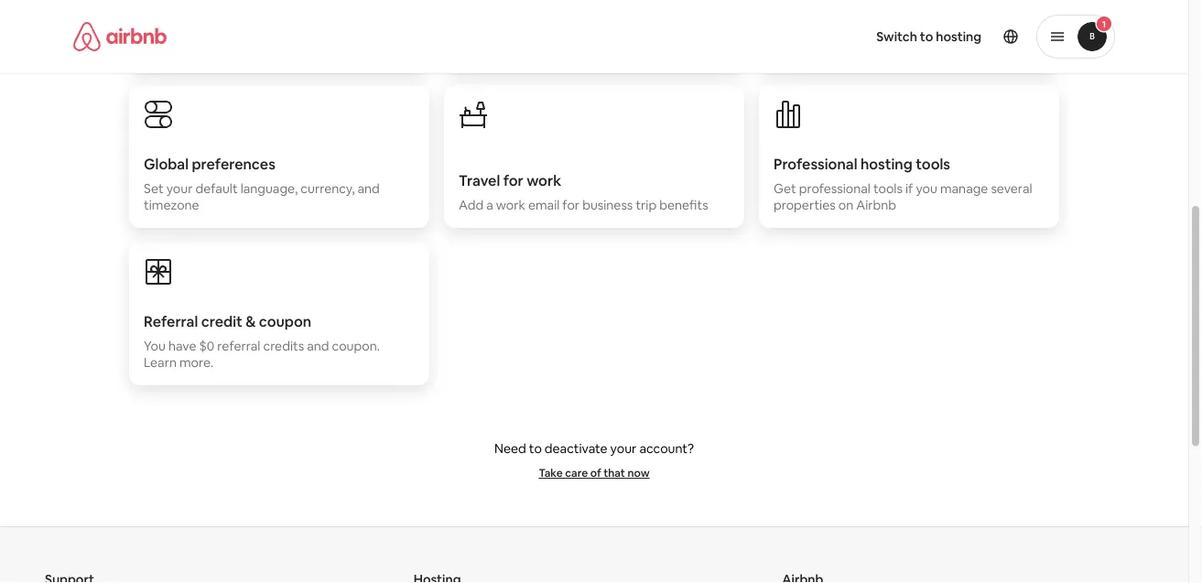 Task type: locate. For each thing, give the bounding box(es) containing it.
0 horizontal spatial hosting
[[861, 154, 913, 173]]

manage inside manage your personal data, connected services, and data sharing settings
[[774, 23, 821, 39]]

0 horizontal spatial tools
[[874, 180, 903, 197]]

professional hosting tools get professional tools if you manage several properties on airbnb
[[774, 154, 1033, 213]]

email
[[528, 197, 560, 213]]

work up email
[[527, 171, 562, 190]]

1 horizontal spatial to
[[920, 28, 934, 45]]

hosting
[[936, 28, 982, 45], [861, 154, 913, 173]]

to inside profile 'element'
[[920, 28, 934, 45]]

1 horizontal spatial work
[[527, 171, 562, 190]]

1 vertical spatial work
[[496, 197, 526, 213]]

to inside need to deactivate your account? take care of that now
[[529, 441, 542, 457]]

referral credit & coupon you have $0 referral credits and coupon. learn more.
[[144, 312, 380, 371]]

if
[[906, 180, 914, 197]]

business
[[583, 197, 633, 213]]

0 horizontal spatial your
[[166, 180, 193, 197]]

tools left if
[[874, 180, 903, 197]]

switch to hosting link
[[866, 17, 993, 56]]

1 horizontal spatial hosting
[[936, 28, 982, 45]]

your left data
[[824, 23, 850, 39]]

1 manage from the left
[[144, 23, 191, 39]]

manage
[[941, 180, 989, 197]]

manage left data
[[774, 23, 821, 39]]

tax
[[345, 23, 364, 39]]

to for switch
[[920, 28, 934, 45]]

personal
[[853, 23, 904, 39]]

manage
[[144, 23, 191, 39], [774, 23, 821, 39]]

benefits
[[660, 197, 709, 213]]

care
[[565, 466, 588, 480]]

1 horizontal spatial tools
[[916, 154, 951, 173]]

&
[[246, 312, 256, 331]]

0 horizontal spatial for
[[503, 171, 524, 190]]

work
[[527, 171, 562, 190], [496, 197, 526, 213]]

more.
[[180, 354, 214, 371]]

professional
[[774, 154, 858, 173]]

2 manage from the left
[[774, 23, 821, 39]]

your
[[824, 23, 850, 39], [166, 180, 193, 197], [611, 441, 637, 457]]

data
[[853, 39, 880, 56]]

and right credits
[[307, 338, 329, 354]]

0 vertical spatial work
[[527, 171, 562, 190]]

0 horizontal spatial work
[[496, 197, 526, 213]]

need
[[495, 441, 526, 457]]

1 vertical spatial hosting
[[861, 154, 913, 173]]

and inside manage your personal data, connected services, and data sharing settings
[[828, 39, 850, 56]]

to
[[920, 28, 934, 45], [529, 441, 542, 457]]

and left tax
[[320, 23, 342, 39]]

0 horizontal spatial manage
[[144, 23, 191, 39]]

0 horizontal spatial to
[[529, 441, 542, 457]]

credits
[[263, 338, 304, 354]]

trip
[[636, 197, 657, 213]]

your inside global preferences set your default language, currency, and timezone
[[166, 180, 193, 197]]

default
[[196, 180, 238, 197]]

several
[[991, 180, 1033, 197]]

manage for manage taxpayer information and tax documents
[[144, 23, 191, 39]]

preferences
[[192, 154, 276, 173]]

hosting inside profile 'element'
[[936, 28, 982, 45]]

tools
[[916, 154, 951, 173], [874, 180, 903, 197]]

$0
[[199, 338, 215, 354]]

connected
[[939, 23, 1003, 39]]

credit
[[201, 312, 243, 331]]

global preferences set your default language, currency, and timezone
[[144, 154, 380, 213]]

1 horizontal spatial for
[[563, 197, 580, 213]]

manage taxpayer information and tax documents link
[[129, 0, 430, 78]]

information
[[249, 23, 317, 39]]

airbnb
[[857, 197, 897, 213]]

1 vertical spatial to
[[529, 441, 542, 457]]

your for need to deactivate your account?
[[611, 441, 637, 457]]

your right set at the top left of page
[[166, 180, 193, 197]]

1 horizontal spatial your
[[611, 441, 637, 457]]

for right travel
[[503, 171, 524, 190]]

1 vertical spatial for
[[563, 197, 580, 213]]

for
[[503, 171, 524, 190], [563, 197, 580, 213]]

your inside need to deactivate your account? take care of that now
[[611, 441, 637, 457]]

your up that
[[611, 441, 637, 457]]

account?
[[640, 441, 694, 457]]

and right currency,
[[358, 180, 380, 197]]

and
[[320, 23, 342, 39], [828, 39, 850, 56], [358, 180, 380, 197], [307, 338, 329, 354]]

0 vertical spatial for
[[503, 171, 524, 190]]

you
[[916, 180, 938, 197]]

timezone
[[144, 197, 199, 213]]

for right email
[[563, 197, 580, 213]]

0 vertical spatial your
[[824, 23, 850, 39]]

1 horizontal spatial manage
[[774, 23, 821, 39]]

2 vertical spatial your
[[611, 441, 637, 457]]

manage inside manage taxpayer information and tax documents
[[144, 23, 191, 39]]

manage left taxpayer
[[144, 23, 191, 39]]

0 vertical spatial hosting
[[936, 28, 982, 45]]

work right a on the top left of page
[[496, 197, 526, 213]]

tools up you
[[916, 154, 951, 173]]

0 vertical spatial to
[[920, 28, 934, 45]]

need to deactivate your account? take care of that now
[[495, 441, 694, 480]]

switch
[[877, 28, 918, 45]]

data,
[[907, 23, 936, 39]]

that
[[604, 466, 626, 480]]

and left data
[[828, 39, 850, 56]]

coupon.
[[332, 338, 380, 354]]

1 vertical spatial your
[[166, 180, 193, 197]]

2 horizontal spatial your
[[824, 23, 850, 39]]

currency,
[[301, 180, 355, 197]]

switch to hosting
[[877, 28, 982, 45]]



Task type: vqa. For each thing, say whether or not it's contained in the screenshot.


Task type: describe. For each thing, give the bounding box(es) containing it.
and inside referral credit & coupon you have $0 referral credits and coupon. learn more.
[[307, 338, 329, 354]]

of
[[591, 466, 601, 480]]

0 vertical spatial tools
[[916, 154, 951, 173]]

your inside manage your personal data, connected services, and data sharing settings
[[824, 23, 850, 39]]

coupon
[[259, 312, 312, 331]]

profile element
[[616, 0, 1116, 73]]

travel
[[459, 171, 500, 190]]

on
[[839, 197, 854, 213]]

language,
[[241, 180, 298, 197]]

have
[[168, 338, 196, 354]]

now
[[628, 466, 650, 480]]

taxpayer
[[194, 23, 246, 39]]

manage taxpayer information and tax documents
[[144, 23, 364, 56]]

take care of that now link
[[539, 466, 650, 480]]

set
[[144, 180, 164, 197]]

services,
[[774, 39, 825, 56]]

learn
[[144, 354, 177, 371]]

your for global preferences
[[166, 180, 193, 197]]

deactivate
[[545, 441, 608, 457]]

get
[[774, 180, 797, 197]]

add
[[459, 197, 484, 213]]

manage your personal data, connected services, and data sharing settings
[[774, 23, 1003, 56]]

and inside manage taxpayer information and tax documents
[[320, 23, 342, 39]]

manage your personal data, connected services, and data sharing settings link
[[759, 0, 1060, 78]]

referral
[[144, 312, 198, 331]]

and inside global preferences set your default language, currency, and timezone
[[358, 180, 380, 197]]

1 button
[[1037, 15, 1116, 59]]

a
[[487, 197, 494, 213]]

1
[[1103, 18, 1107, 30]]

global
[[144, 154, 189, 173]]

1 vertical spatial tools
[[874, 180, 903, 197]]

referral
[[217, 338, 261, 354]]

hosting inside professional hosting tools get professional tools if you manage several properties on airbnb
[[861, 154, 913, 173]]

documents
[[144, 39, 211, 56]]

manage for manage your personal data, connected services, and data sharing settings
[[774, 23, 821, 39]]

settings
[[928, 39, 976, 56]]

travel for work add a work email for business trip benefits
[[459, 171, 709, 213]]

sharing
[[882, 39, 925, 56]]

professional
[[799, 180, 871, 197]]

properties
[[774, 197, 836, 213]]

you
[[144, 338, 166, 354]]

to for need
[[529, 441, 542, 457]]

take
[[539, 466, 563, 480]]



